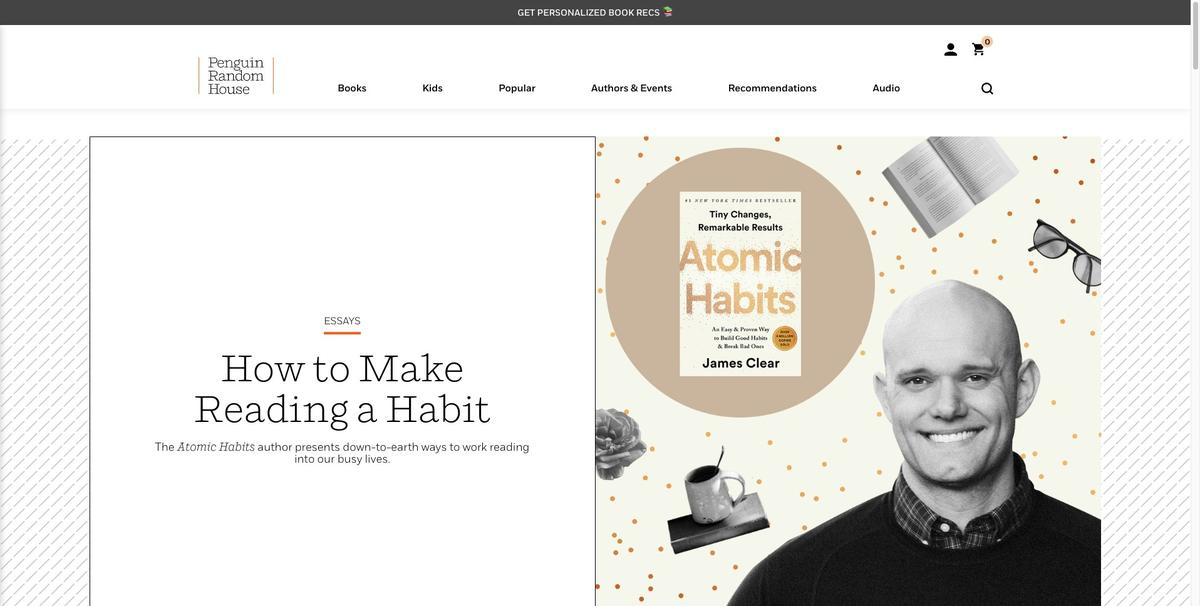 Task type: locate. For each thing, give the bounding box(es) containing it.
shopping cart image
[[972, 36, 994, 56]]

books link
[[338, 81, 367, 109]]

to down essays
[[314, 346, 351, 390]]

authors & events button
[[564, 79, 701, 109]]

kids link
[[423, 81, 443, 109]]

work
[[463, 441, 487, 454]]

a
[[357, 386, 378, 431]]

0 horizontal spatial to
[[314, 346, 351, 390]]

📚
[[662, 7, 674, 18]]

0 vertical spatial to
[[314, 346, 351, 390]]

make
[[358, 346, 465, 390]]

our
[[318, 453, 335, 466]]

busy
[[338, 453, 363, 466]]

to inside how to make reading a habit
[[314, 346, 351, 390]]

reading
[[194, 386, 349, 431]]

authors & events
[[592, 81, 673, 94]]

habits
[[219, 441, 255, 454]]

search image
[[982, 83, 994, 94]]

recommendations button
[[701, 79, 845, 109]]

audio button
[[845, 79, 929, 109]]

1 horizontal spatial to
[[450, 441, 460, 454]]

recommendations link
[[729, 81, 818, 109]]

to
[[314, 346, 351, 390], [450, 441, 460, 454]]

to inside the atomic habits author presents down-to-earth ways to work reading into our busy lives.
[[450, 441, 460, 454]]

get personalized book recs 📚 link
[[518, 7, 674, 18]]

to left work
[[450, 441, 460, 454]]

get
[[518, 7, 535, 18]]

&
[[631, 81, 638, 94]]

penguin random house image
[[198, 57, 274, 95]]

events
[[641, 81, 673, 94]]

to-
[[376, 441, 391, 454]]

personalized
[[538, 7, 607, 18]]

1 vertical spatial to
[[450, 441, 460, 454]]

authors
[[592, 81, 629, 94]]



Task type: vqa. For each thing, say whether or not it's contained in the screenshot.
'📚'
yes



Task type: describe. For each thing, give the bounding box(es) containing it.
ways
[[422, 441, 447, 454]]

atomic
[[177, 441, 217, 454]]

lives.
[[365, 453, 391, 466]]

earth
[[391, 441, 419, 454]]

the
[[155, 441, 175, 454]]

author
[[258, 441, 292, 454]]

recommendations
[[729, 81, 818, 94]]

essays
[[324, 315, 361, 327]]

audio
[[873, 81, 901, 94]]

presents
[[295, 441, 340, 454]]

how to make reading a habit image
[[596, 137, 1102, 607]]

authors & events link
[[592, 81, 673, 109]]

kids button
[[395, 79, 471, 109]]

recs
[[637, 7, 660, 18]]

popular
[[499, 81, 536, 94]]

how to make reading a habit
[[194, 346, 491, 431]]

reading
[[490, 441, 530, 454]]

get personalized book recs 📚
[[518, 7, 674, 18]]

audio link
[[873, 81, 901, 109]]

main navigation element
[[168, 57, 1024, 109]]

popular button
[[471, 79, 564, 109]]

the atomic habits author presents down-to-earth ways to work reading into our busy lives.
[[155, 441, 530, 466]]

habit
[[386, 386, 491, 431]]

sign in image
[[945, 43, 957, 56]]

into
[[295, 453, 315, 466]]

down-
[[343, 441, 376, 454]]

kids
[[423, 81, 443, 94]]

books
[[338, 81, 367, 94]]

how
[[221, 346, 306, 390]]

book
[[609, 7, 635, 18]]

books button
[[310, 79, 395, 109]]



